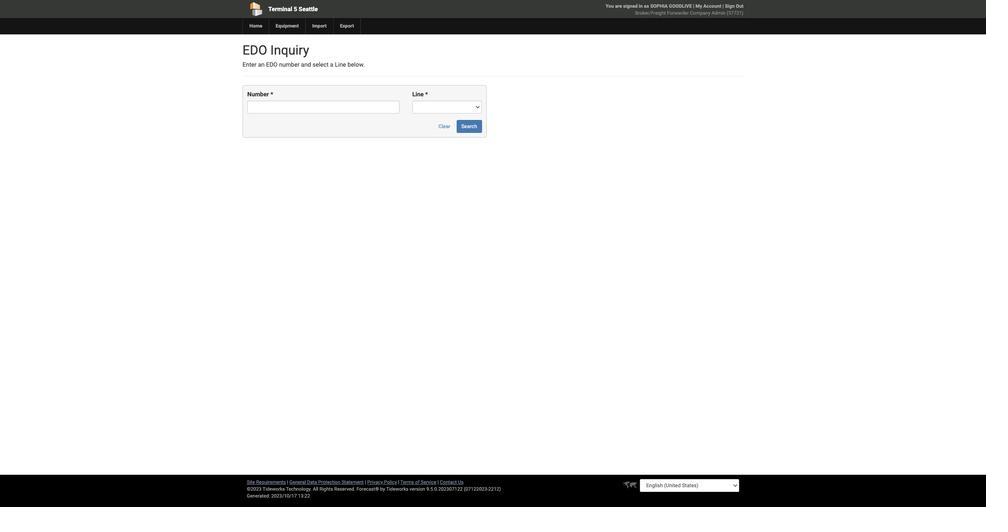 Task type: vqa. For each thing, say whether or not it's contained in the screenshot.
Profile
no



Task type: locate. For each thing, give the bounding box(es) containing it.
clear button
[[434, 120, 455, 133]]

you
[[606, 3, 614, 9]]

terminal
[[269, 6, 293, 12]]

| up forecast®
[[365, 480, 366, 485]]

number
[[247, 91, 269, 98]]

1 vertical spatial line
[[413, 91, 424, 98]]

site requirements link
[[247, 480, 286, 485]]

rights
[[320, 487, 333, 492]]

0 horizontal spatial line
[[335, 61, 346, 68]]

1 horizontal spatial line
[[413, 91, 424, 98]]

admin
[[712, 10, 726, 16]]

my
[[696, 3, 703, 9]]

forecast®
[[357, 487, 379, 492]]

export
[[340, 23, 354, 29]]

line inside edo inquiry enter an edo number and select a line below.
[[335, 61, 346, 68]]

*
[[271, 91, 273, 98], [426, 91, 428, 98]]

goodlive
[[670, 3, 692, 9]]

©2023 tideworks
[[247, 487, 285, 492]]

contact us link
[[440, 480, 464, 485]]

1 * from the left
[[271, 91, 273, 98]]

a
[[330, 61, 334, 68]]

edo
[[243, 43, 267, 58], [266, 61, 278, 68]]

import
[[312, 23, 327, 29]]

9.5.0.202307122
[[427, 487, 463, 492]]

company
[[691, 10, 711, 16]]

1 horizontal spatial *
[[426, 91, 428, 98]]

|
[[694, 3, 695, 9], [723, 3, 724, 9], [287, 480, 289, 485], [365, 480, 366, 485], [398, 480, 400, 485], [438, 480, 439, 485]]

home
[[250, 23, 263, 29]]

2212)
[[489, 487, 501, 492]]

policy
[[384, 480, 397, 485]]

| left sign
[[723, 3, 724, 9]]

terminal 5 seattle link
[[243, 0, 444, 18]]

protection
[[318, 480, 341, 485]]

line
[[335, 61, 346, 68], [413, 91, 424, 98]]

equipment
[[276, 23, 299, 29]]

of
[[415, 480, 420, 485]]

out
[[736, 3, 744, 9]]

account
[[704, 3, 722, 9]]

import link
[[306, 18, 333, 34]]

privacy
[[368, 480, 383, 485]]

0 vertical spatial edo
[[243, 43, 267, 58]]

2023/10/17
[[271, 494, 297, 499]]

are
[[616, 3, 622, 9]]

seattle
[[299, 6, 318, 12]]

broker/freight
[[636, 10, 666, 16]]

enter
[[243, 61, 257, 68]]

an
[[258, 61, 265, 68]]

requirements
[[256, 480, 286, 485]]

terminal 5 seattle
[[269, 6, 318, 12]]

edo up the enter
[[243, 43, 267, 58]]

in
[[639, 3, 643, 9]]

my account link
[[696, 3, 722, 9]]

general
[[290, 480, 306, 485]]

us
[[458, 480, 464, 485]]

service
[[421, 480, 437, 485]]

13:22
[[298, 494, 310, 499]]

0 horizontal spatial *
[[271, 91, 273, 98]]

sign out link
[[726, 3, 744, 9]]

2 * from the left
[[426, 91, 428, 98]]

(07122023-
[[464, 487, 489, 492]]

below.
[[348, 61, 365, 68]]

terms of service link
[[401, 480, 437, 485]]

export link
[[333, 18, 361, 34]]

0 vertical spatial line
[[335, 61, 346, 68]]

search button
[[457, 120, 482, 133]]

| up 9.5.0.202307122
[[438, 480, 439, 485]]

edo right an
[[266, 61, 278, 68]]

by
[[380, 487, 385, 492]]



Task type: describe. For each thing, give the bounding box(es) containing it.
inquiry
[[271, 43, 309, 58]]

search
[[462, 124, 478, 130]]

tideworks
[[387, 487, 409, 492]]

| left general
[[287, 480, 289, 485]]

as
[[645, 3, 650, 9]]

data
[[307, 480, 317, 485]]

and
[[301, 61, 311, 68]]

number
[[279, 61, 300, 68]]

forwarder
[[668, 10, 689, 16]]

technology.
[[286, 487, 312, 492]]

* for line *
[[426, 91, 428, 98]]

all
[[313, 487, 319, 492]]

(57721)
[[727, 10, 744, 16]]

version
[[410, 487, 426, 492]]

| left my
[[694, 3, 695, 9]]

* for number *
[[271, 91, 273, 98]]

statement
[[342, 480, 364, 485]]

line *
[[413, 91, 428, 98]]

generated:
[[247, 494, 270, 499]]

1 vertical spatial edo
[[266, 61, 278, 68]]

signed
[[624, 3, 638, 9]]

contact
[[440, 480, 457, 485]]

select
[[313, 61, 329, 68]]

reserved.
[[335, 487, 356, 492]]

Number * text field
[[247, 101, 400, 114]]

site requirements | general data protection statement | privacy policy | terms of service | contact us ©2023 tideworks technology. all rights reserved. forecast® by tideworks version 9.5.0.202307122 (07122023-2212) generated: 2023/10/17 13:22
[[247, 480, 501, 499]]

number *
[[247, 91, 273, 98]]

sophia
[[651, 3, 668, 9]]

site
[[247, 480, 255, 485]]

privacy policy link
[[368, 480, 397, 485]]

equipment link
[[269, 18, 306, 34]]

sign
[[726, 3, 735, 9]]

clear
[[439, 124, 451, 130]]

home link
[[243, 18, 269, 34]]

5
[[294, 6, 297, 12]]

| up tideworks
[[398, 480, 400, 485]]

you are signed in as sophia goodlive | my account | sign out broker/freight forwarder company admin (57721)
[[606, 3, 744, 16]]

edo inquiry enter an edo number and select a line below.
[[243, 43, 365, 68]]

terms
[[401, 480, 414, 485]]

general data protection statement link
[[290, 480, 364, 485]]



